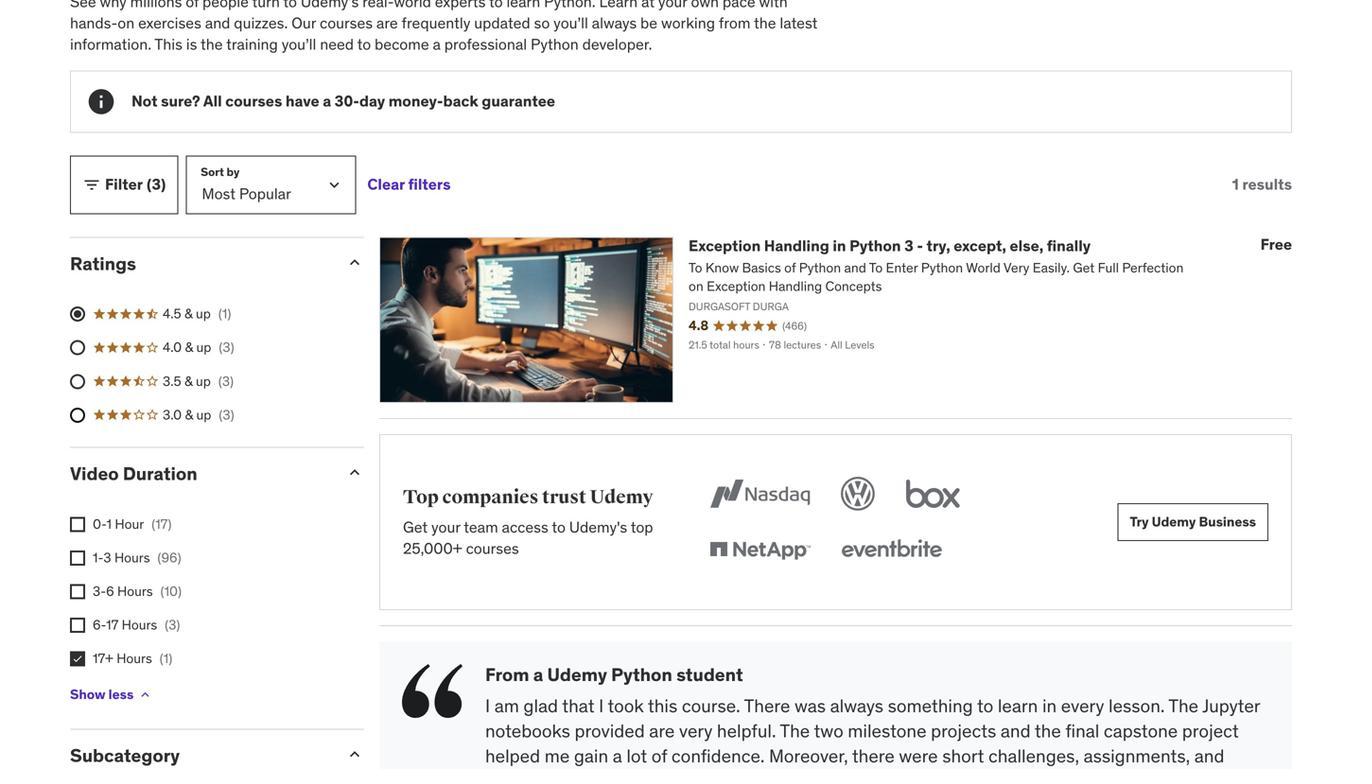 Task type: describe. For each thing, give the bounding box(es) containing it.
is
[[186, 34, 197, 54]]

final
[[1065, 719, 1099, 742]]

to inside from a udemy python student i am glad that i took this course. there was always something to learn in every lesson. the jupyter notebooks provided are very helpful. the two milestone projects and the final capstone project helped me gain a lot of confidence. moreover, there were short challenges, assignments, a
[[977, 694, 993, 717]]

there
[[852, 745, 895, 767]]

notebooks
[[485, 719, 570, 742]]

jupyter
[[1202, 694, 1260, 717]]

team
[[464, 517, 498, 537]]

2 i from the left
[[599, 694, 604, 717]]

(96)
[[158, 549, 181, 566]]

and inside see why millions of people turn to udemy's real-world experts to learn python. learn at your own pace with hands-on exercises and quizzes. our courses are frequently updated so you'll always be working from the latest information. this is the training you'll need to become a professional python developer.
[[205, 13, 230, 33]]

access
[[502, 517, 548, 537]]

training
[[226, 34, 278, 54]]

udemy inside 'top companies trust udemy get your team access to udemy's top 25,000+ courses'
[[590, 486, 653, 509]]

1-
[[93, 549, 103, 566]]

turn
[[252, 0, 280, 11]]

show less button
[[70, 676, 153, 713]]

ratings button
[[70, 252, 330, 275]]

millions
[[130, 0, 182, 11]]

1-3 hours (96)
[[93, 549, 181, 566]]

4.0 & up (3)
[[163, 339, 234, 356]]

try udemy business
[[1130, 513, 1256, 530]]

learn inside from a udemy python student i am glad that i took this course. there was always something to learn in every lesson. the jupyter notebooks provided are very helpful. the two milestone projects and the final capstone project helped me gain a lot of confidence. moreover, there were short challenges, assignments, a
[[998, 694, 1038, 717]]

else,
[[1010, 236, 1044, 255]]

working
[[661, 13, 715, 33]]

xsmall image for 17+
[[70, 651, 85, 667]]

1 i from the left
[[485, 694, 490, 717]]

filter
[[105, 175, 143, 194]]

real-
[[362, 0, 394, 11]]

clear
[[367, 175, 405, 194]]

pace
[[723, 0, 755, 11]]

professional
[[444, 34, 527, 54]]

to up updated
[[489, 0, 503, 11]]

a left lot
[[613, 745, 622, 767]]

volkswagen image
[[837, 473, 879, 515]]

world
[[394, 0, 431, 11]]

hours for 3-6 hours
[[117, 583, 153, 600]]

helped
[[485, 745, 540, 767]]

3.0 & up (3)
[[163, 406, 234, 423]]

try udemy business link
[[1118, 503, 1268, 541]]

(3) for 3.5 & up
[[218, 373, 234, 390]]

short
[[942, 745, 984, 767]]

3.5
[[163, 373, 181, 390]]

milestone
[[848, 719, 927, 742]]

& for 3.5
[[184, 373, 193, 390]]

udemy's
[[301, 0, 359, 11]]

1 horizontal spatial (1)
[[218, 305, 231, 322]]

0-1 hour (17)
[[93, 515, 172, 532]]

(10)
[[160, 583, 182, 600]]

assignments,
[[1084, 745, 1190, 767]]

of inside from a udemy python student i am glad that i took this course. there was always something to learn in every lesson. the jupyter notebooks provided are very helpful. the two milestone projects and the final capstone project helped me gain a lot of confidence. moreover, there were short challenges, assignments, a
[[652, 745, 667, 767]]

a right from
[[533, 663, 543, 686]]

courses inside see why millions of people turn to udemy's real-world experts to learn python. learn at your own pace with hands-on exercises and quizzes. our courses are frequently updated so you'll always be working from the latest information. this is the training you'll need to become a professional python developer.
[[320, 13, 373, 33]]

0-
[[93, 515, 106, 532]]

4.5
[[163, 305, 181, 322]]

except,
[[954, 236, 1006, 255]]

updated
[[474, 13, 530, 33]]

business
[[1199, 513, 1256, 530]]

python for from
[[611, 663, 672, 686]]

xsmall image for 1-
[[70, 550, 85, 566]]

something
[[888, 694, 973, 717]]

xsmall image for 3-
[[70, 584, 85, 599]]

companies
[[442, 486, 539, 509]]

your inside see why millions of people turn to udemy's real-world experts to learn python. learn at your own pace with hands-on exercises and quizzes. our courses are frequently updated so you'll always be working from the latest information. this is the training you'll need to become a professional python developer.
[[658, 0, 687, 11]]

with
[[759, 0, 788, 11]]

(3) down (10)
[[165, 616, 180, 633]]

a left '30-'
[[323, 91, 331, 111]]

0 vertical spatial 1
[[1232, 175, 1239, 194]]

0 vertical spatial you'll
[[554, 13, 588, 33]]

4.5 & up (1)
[[163, 305, 231, 322]]

two
[[814, 719, 843, 742]]

(3) for 4.0 & up
[[219, 339, 234, 356]]

show
[[70, 686, 106, 703]]

hours for 6-17 hours
[[122, 616, 157, 633]]

less
[[108, 686, 134, 703]]

small image for subcategory
[[345, 745, 364, 764]]

always inside from a udemy python student i am glad that i took this course. there was always something to learn in every lesson. the jupyter notebooks provided are very helpful. the two milestone projects and the final capstone project helped me gain a lot of confidence. moreover, there were short challenges, assignments, a
[[830, 694, 884, 717]]

1 horizontal spatial the
[[754, 13, 776, 33]]

why
[[100, 0, 127, 11]]

become
[[375, 34, 429, 54]]

every
[[1061, 694, 1104, 717]]

show less
[[70, 686, 134, 703]]

there
[[744, 694, 790, 717]]

are inside from a udemy python student i am glad that i took this course. there was always something to learn in every lesson. the jupyter notebooks provided are very helpful. the two milestone projects and the final capstone project helped me gain a lot of confidence. moreover, there were short challenges, assignments, a
[[649, 719, 675, 742]]

need
[[320, 34, 354, 54]]

17+
[[93, 650, 113, 667]]

that
[[562, 694, 595, 717]]

helpful.
[[717, 719, 776, 742]]

me
[[545, 745, 570, 767]]

1 results
[[1232, 175, 1292, 194]]

1 results status
[[1232, 175, 1292, 194]]

0 vertical spatial in
[[833, 236, 846, 255]]

clear filters button
[[367, 155, 451, 214]]

up for 3.0 & up
[[196, 406, 211, 423]]

challenges,
[[988, 745, 1079, 767]]

0 vertical spatial 3
[[904, 236, 914, 255]]

capstone
[[1104, 719, 1178, 742]]

a inside see why millions of people turn to udemy's real-world experts to learn python. learn at your own pace with hands-on exercises and quizzes. our courses are frequently updated so you'll always be working from the latest information. this is the training you'll need to become a professional python developer.
[[433, 34, 441, 54]]

nasdaq image
[[705, 473, 814, 515]]

exception
[[689, 236, 761, 255]]

python for exception
[[850, 236, 901, 255]]

handling
[[764, 236, 829, 255]]

finally
[[1047, 236, 1091, 255]]

top
[[403, 486, 439, 509]]

0 horizontal spatial the
[[780, 719, 810, 742]]

0 vertical spatial small image
[[82, 175, 101, 194]]

exercises
[[138, 13, 201, 33]]

subcategory
[[70, 744, 180, 766]]

duration
[[123, 462, 197, 485]]

xsmall image for 0-
[[70, 517, 85, 532]]



Task type: locate. For each thing, give the bounding box(es) containing it.
4 & from the top
[[185, 406, 193, 423]]

udemy inside from a udemy python student i am glad that i took this course. there was always something to learn in every lesson. the jupyter notebooks provided are very helpful. the two milestone projects and the final capstone project helped me gain a lot of confidence. moreover, there were short challenges, assignments, a
[[547, 663, 607, 686]]

not
[[131, 91, 158, 111]]

learn up so
[[506, 0, 540, 11]]

& right 3.0 at the bottom of the page
[[185, 406, 193, 423]]

very
[[679, 719, 713, 742]]

up right 3.5
[[196, 373, 211, 390]]

to up projects
[[977, 694, 993, 717]]

always inside see why millions of people turn to udemy's real-world experts to learn python. learn at your own pace with hands-on exercises and quizzes. our courses are frequently updated so you'll always be working from the latest information. this is the training you'll need to become a professional python developer.
[[592, 13, 637, 33]]

filters
[[408, 175, 451, 194]]

2 vertical spatial xsmall image
[[70, 651, 85, 667]]

video duration button
[[70, 462, 330, 485]]

xsmall image
[[70, 584, 85, 599], [70, 618, 85, 633], [137, 687, 153, 702]]

ratings
[[70, 252, 136, 275]]

exception handling in python 3 - try, except, else, finally link
[[689, 236, 1091, 255]]

eventbrite image
[[837, 530, 946, 571]]

in right handling
[[833, 236, 846, 255]]

1 vertical spatial (1)
[[160, 650, 172, 667]]

1 xsmall image from the top
[[70, 517, 85, 532]]

in left every
[[1042, 694, 1057, 717]]

1 horizontal spatial and
[[1001, 719, 1031, 742]]

xsmall image left 3-
[[70, 584, 85, 599]]

0 vertical spatial of
[[186, 0, 199, 11]]

(17)
[[152, 515, 172, 532]]

python.
[[544, 0, 596, 11]]

and
[[205, 13, 230, 33], [1001, 719, 1031, 742]]

3.0
[[163, 406, 182, 423]]

1 vertical spatial python
[[850, 236, 901, 255]]

& right 4.5
[[184, 305, 193, 322]]

2 xsmall image from the top
[[70, 550, 85, 566]]

1 vertical spatial always
[[830, 694, 884, 717]]

information.
[[70, 34, 151, 54]]

(1) up 4.0 & up (3)
[[218, 305, 231, 322]]

25,000+
[[403, 539, 462, 558]]

box image
[[901, 473, 965, 515]]

back
[[443, 91, 478, 111]]

the up challenges, on the right of page
[[1035, 719, 1061, 742]]

up right 3.0 at the bottom of the page
[[196, 406, 211, 423]]

to inside 'top companies trust udemy get your team access to udemy's top 25,000+ courses'
[[552, 517, 566, 537]]

your up 25,000+
[[431, 517, 460, 537]]

courses down team
[[466, 539, 519, 558]]

top
[[631, 517, 653, 537]]

i right that
[[599, 694, 604, 717]]

0 horizontal spatial your
[[431, 517, 460, 537]]

1 vertical spatial udemy
[[1152, 513, 1196, 530]]

1 vertical spatial and
[[1001, 719, 1031, 742]]

guarantee
[[482, 91, 555, 111]]

and up challenges, on the right of page
[[1001, 719, 1031, 742]]

0 vertical spatial the
[[754, 13, 776, 33]]

2 vertical spatial python
[[611, 663, 672, 686]]

0 vertical spatial python
[[531, 34, 579, 54]]

1 horizontal spatial are
[[649, 719, 675, 742]]

see why millions of people turn to udemy's real-world experts to learn python. learn at your own pace with hands-on exercises and quizzes. our courses are frequently updated so you'll always be working from the latest information. this is the training you'll need to become a professional python developer.
[[70, 0, 818, 54]]

xsmall image left '17+'
[[70, 651, 85, 667]]

courses right all
[[225, 91, 282, 111]]

developer.
[[582, 34, 652, 54]]

xsmall image left 0-
[[70, 517, 85, 532]]

6
[[106, 583, 114, 600]]

subcategory button
[[70, 744, 330, 766]]

0 vertical spatial always
[[592, 13, 637, 33]]

(3)
[[147, 175, 166, 194], [219, 339, 234, 356], [218, 373, 234, 390], [219, 406, 234, 423], [165, 616, 180, 633]]

python down so
[[531, 34, 579, 54]]

0 vertical spatial and
[[205, 13, 230, 33]]

0 horizontal spatial courses
[[225, 91, 282, 111]]

are inside see why millions of people turn to udemy's real-world experts to learn python. learn at your own pace with hands-on exercises and quizzes. our courses are frequently updated so you'll always be working from the latest information. this is the training you'll need to become a professional python developer.
[[376, 13, 398, 33]]

1 vertical spatial xsmall image
[[70, 550, 85, 566]]

on
[[118, 13, 135, 33]]

3 & from the top
[[184, 373, 193, 390]]

0 horizontal spatial learn
[[506, 0, 540, 11]]

udemy up that
[[547, 663, 607, 686]]

python inside from a udemy python student i am glad that i took this course. there was always something to learn in every lesson. the jupyter notebooks provided are very helpful. the two milestone projects and the final capstone project helped me gain a lot of confidence. moreover, there were short challenges, assignments, a
[[611, 663, 672, 686]]

a down frequently
[[433, 34, 441, 54]]

2 horizontal spatial the
[[1035, 719, 1061, 742]]

3 up 6
[[103, 549, 111, 566]]

from a udemy python student i am glad that i took this course. there was always something to learn in every lesson. the jupyter notebooks provided are very helpful. the two milestone projects and the final capstone project helped me gain a lot of confidence. moreover, there were short challenges, assignments, a
[[485, 663, 1260, 769]]

all
[[203, 91, 222, 111]]

the
[[754, 13, 776, 33], [201, 34, 223, 54], [1035, 719, 1061, 742]]

learn
[[599, 0, 638, 11]]

0 vertical spatial are
[[376, 13, 398, 33]]

always
[[592, 13, 637, 33], [830, 694, 884, 717]]

1 vertical spatial your
[[431, 517, 460, 537]]

0 horizontal spatial 1
[[106, 515, 112, 532]]

1 left hour
[[106, 515, 112, 532]]

xsmall image left 1-
[[70, 550, 85, 566]]

1
[[1232, 175, 1239, 194], [106, 515, 112, 532]]

always up the two
[[830, 694, 884, 717]]

in inside from a udemy python student i am glad that i took this course. there was always something to learn in every lesson. the jupyter notebooks provided are very helpful. the two milestone projects and the final capstone project helped me gain a lot of confidence. moreover, there were short challenges, assignments, a
[[1042, 694, 1057, 717]]

1 horizontal spatial of
[[652, 745, 667, 767]]

udemy inside try udemy business link
[[1152, 513, 1196, 530]]

1 horizontal spatial i
[[599, 694, 604, 717]]

1 horizontal spatial you'll
[[554, 13, 588, 33]]

project
[[1182, 719, 1239, 742]]

hours right 17
[[122, 616, 157, 633]]

1 horizontal spatial your
[[658, 0, 687, 11]]

0 horizontal spatial are
[[376, 13, 398, 33]]

0 horizontal spatial the
[[201, 34, 223, 54]]

0 horizontal spatial and
[[205, 13, 230, 33]]

0 horizontal spatial i
[[485, 694, 490, 717]]

am
[[494, 694, 519, 717]]

1 vertical spatial are
[[649, 719, 675, 742]]

not sure? all courses have a 30-day money-back guarantee
[[131, 91, 555, 111]]

the up moreover,
[[780, 719, 810, 742]]

the up the project
[[1169, 694, 1199, 717]]

1 horizontal spatial 3
[[904, 236, 914, 255]]

so
[[534, 13, 550, 33]]

frequently
[[402, 13, 471, 33]]

1 up from the top
[[196, 305, 211, 322]]

hours down 0-1 hour (17)
[[114, 549, 150, 566]]

& for 4.5
[[184, 305, 193, 322]]

2 horizontal spatial courses
[[466, 539, 519, 558]]

1 horizontal spatial python
[[611, 663, 672, 686]]

2 vertical spatial xsmall image
[[137, 687, 153, 702]]

and inside from a udemy python student i am glad that i took this course. there was always something to learn in every lesson. the jupyter notebooks provided are very helpful. the two milestone projects and the final capstone project helped me gain a lot of confidence. moreover, there were short challenges, assignments, a
[[1001, 719, 1031, 742]]

python
[[531, 34, 579, 54], [850, 236, 901, 255], [611, 663, 672, 686]]

your inside 'top companies trust udemy get your team access to udemy's top 25,000+ courses'
[[431, 517, 460, 537]]

2 vertical spatial the
[[1035, 719, 1061, 742]]

1 horizontal spatial in
[[1042, 694, 1057, 717]]

0 horizontal spatial python
[[531, 34, 579, 54]]

3 xsmall image from the top
[[70, 651, 85, 667]]

python up took
[[611, 663, 672, 686]]

1 vertical spatial 1
[[106, 515, 112, 532]]

lot
[[627, 745, 647, 767]]

top companies trust udemy get your team access to udemy's top 25,000+ courses
[[403, 486, 653, 558]]

& for 3.0
[[185, 406, 193, 423]]

0 vertical spatial your
[[658, 0, 687, 11]]

the inside from a udemy python student i am glad that i took this course. there was always something to learn in every lesson. the jupyter notebooks provided are very helpful. the two milestone projects and the final capstone project helped me gain a lot of confidence. moreover, there were short challenges, assignments, a
[[1035, 719, 1061, 742]]

courses up "need"
[[320, 13, 373, 33]]

are down "this"
[[649, 719, 675, 742]]

0 horizontal spatial always
[[592, 13, 637, 33]]

to
[[283, 0, 297, 11], [489, 0, 503, 11], [357, 34, 371, 54], [552, 517, 566, 537], [977, 694, 993, 717]]

1 horizontal spatial 1
[[1232, 175, 1239, 194]]

python inside see why millions of people turn to udemy's real-world experts to learn python. learn at your own pace with hands-on exercises and quizzes. our courses are frequently updated so you'll always be working from the latest information. this is the training you'll need to become a professional python developer.
[[531, 34, 579, 54]]

small image
[[82, 175, 101, 194], [345, 253, 364, 272], [345, 745, 364, 764]]

courses
[[320, 13, 373, 33], [225, 91, 282, 111], [466, 539, 519, 558]]

0 vertical spatial the
[[1169, 694, 1199, 717]]

are
[[376, 13, 398, 33], [649, 719, 675, 742]]

1 vertical spatial in
[[1042, 694, 1057, 717]]

netapp image
[[705, 530, 814, 571]]

(3) up 3.5 & up (3) at left
[[219, 339, 234, 356]]

in
[[833, 236, 846, 255], [1042, 694, 1057, 717]]

hour
[[115, 515, 144, 532]]

the right is
[[201, 34, 223, 54]]

3-6 hours (10)
[[93, 583, 182, 600]]

0 horizontal spatial (1)
[[160, 650, 172, 667]]

& right 3.5
[[184, 373, 193, 390]]

17
[[106, 616, 119, 633]]

1 horizontal spatial learn
[[998, 694, 1038, 717]]

0 horizontal spatial 3
[[103, 549, 111, 566]]

1 horizontal spatial the
[[1169, 694, 1199, 717]]

are down real-
[[376, 13, 398, 33]]

small image
[[345, 463, 364, 482]]

17+ hours (1)
[[93, 650, 172, 667]]

your up working
[[658, 0, 687, 11]]

this
[[155, 34, 182, 54]]

moreover,
[[769, 745, 848, 767]]

free
[[1261, 234, 1292, 254]]

sure?
[[161, 91, 200, 111]]

was
[[795, 694, 826, 717]]

6-17 hours (3)
[[93, 616, 180, 633]]

own
[[691, 0, 719, 11]]

2 vertical spatial courses
[[466, 539, 519, 558]]

glad
[[524, 694, 558, 717]]

3-
[[93, 583, 106, 600]]

to up 'our'
[[283, 0, 297, 11]]

you'll
[[554, 13, 588, 33], [282, 34, 316, 54]]

have
[[286, 91, 319, 111]]

xsmall image for 6-
[[70, 618, 85, 633]]

you'll down 'our'
[[282, 34, 316, 54]]

up right 4.0
[[196, 339, 211, 356]]

(3) down 3.5 & up (3) at left
[[219, 406, 234, 423]]

hours for 1-3 hours
[[114, 549, 150, 566]]

up for 4.5 & up
[[196, 305, 211, 322]]

0 vertical spatial udemy
[[590, 486, 653, 509]]

of right lot
[[652, 745, 667, 767]]

video duration
[[70, 462, 197, 485]]

learn inside see why millions of people turn to udemy's real-world experts to learn python. learn at your own pace with hands-on exercises and quizzes. our courses are frequently updated so you'll always be working from the latest information. this is the training you'll need to become a professional python developer.
[[506, 0, 540, 11]]

1 vertical spatial 3
[[103, 549, 111, 566]]

2 vertical spatial small image
[[345, 745, 364, 764]]

exception handling in python 3 - try, except, else, finally
[[689, 236, 1091, 255]]

see
[[70, 0, 96, 11]]

1 horizontal spatial always
[[830, 694, 884, 717]]

xsmall image inside show less button
[[137, 687, 153, 702]]

2 vertical spatial udemy
[[547, 663, 607, 686]]

xsmall image left 6-
[[70, 618, 85, 633]]

try
[[1130, 513, 1149, 530]]

and down "people"
[[205, 13, 230, 33]]

course.
[[682, 694, 740, 717]]

1 vertical spatial learn
[[998, 694, 1038, 717]]

1 vertical spatial small image
[[345, 253, 364, 272]]

were
[[899, 745, 938, 767]]

(3) for 3.0 & up
[[219, 406, 234, 423]]

udemy up top
[[590, 486, 653, 509]]

1 vertical spatial the
[[780, 719, 810, 742]]

1 horizontal spatial courses
[[320, 13, 373, 33]]

1 left results
[[1232, 175, 1239, 194]]

video
[[70, 462, 119, 485]]

3
[[904, 236, 914, 255], [103, 549, 111, 566]]

always down learn
[[592, 13, 637, 33]]

get
[[403, 517, 428, 537]]

i left am
[[485, 694, 490, 717]]

0 horizontal spatial of
[[186, 0, 199, 11]]

small image for ratings
[[345, 253, 364, 272]]

day
[[359, 91, 385, 111]]

2 up from the top
[[196, 339, 211, 356]]

at
[[641, 0, 655, 11]]

(3) right filter
[[147, 175, 166, 194]]

to right "need"
[[357, 34, 371, 54]]

quizzes.
[[234, 13, 288, 33]]

3 left '-'
[[904, 236, 914, 255]]

3 up from the top
[[196, 373, 211, 390]]

courses inside 'top companies trust udemy get your team access to udemy's top 25,000+ courses'
[[466, 539, 519, 558]]

hours right '17+'
[[117, 650, 152, 667]]

up for 3.5 & up
[[196, 373, 211, 390]]

the down with
[[754, 13, 776, 33]]

of inside see why millions of people turn to udemy's real-world experts to learn python. learn at your own pace with hands-on exercises and quizzes. our courses are frequently updated so you'll always be working from the latest information. this is the training you'll need to become a professional python developer.
[[186, 0, 199, 11]]

2 horizontal spatial python
[[850, 236, 901, 255]]

of up exercises
[[186, 0, 199, 11]]

udemy right try
[[1152, 513, 1196, 530]]

xsmall image right less
[[137, 687, 153, 702]]

1 vertical spatial of
[[652, 745, 667, 767]]

learn up challenges, on the right of page
[[998, 694, 1038, 717]]

you'll down python.
[[554, 13, 588, 33]]

0 vertical spatial xsmall image
[[70, 517, 85, 532]]

provided
[[575, 719, 645, 742]]

(3) up 3.0 & up (3)
[[218, 373, 234, 390]]

1 vertical spatial you'll
[[282, 34, 316, 54]]

people
[[202, 0, 249, 11]]

1 vertical spatial courses
[[225, 91, 282, 111]]

clear filters
[[367, 175, 451, 194]]

xsmall image
[[70, 517, 85, 532], [70, 550, 85, 566], [70, 651, 85, 667]]

4 up from the top
[[196, 406, 211, 423]]

0 vertical spatial courses
[[320, 13, 373, 33]]

1 vertical spatial the
[[201, 34, 223, 54]]

0 horizontal spatial you'll
[[282, 34, 316, 54]]

up right 4.5
[[196, 305, 211, 322]]

0 vertical spatial xsmall image
[[70, 584, 85, 599]]

up for 4.0 & up
[[196, 339, 211, 356]]

0 horizontal spatial in
[[833, 236, 846, 255]]

from
[[719, 13, 751, 33]]

2 & from the top
[[185, 339, 193, 356]]

to down trust
[[552, 517, 566, 537]]

1 vertical spatial xsmall image
[[70, 618, 85, 633]]

& right 4.0
[[185, 339, 193, 356]]

hours right 6
[[117, 583, 153, 600]]

python left '-'
[[850, 236, 901, 255]]

hands-
[[70, 13, 118, 33]]

0 vertical spatial (1)
[[218, 305, 231, 322]]

1 & from the top
[[184, 305, 193, 322]]

& for 4.0
[[185, 339, 193, 356]]

this
[[648, 694, 678, 717]]

(1) down 6-17 hours (3)
[[160, 650, 172, 667]]

0 vertical spatial learn
[[506, 0, 540, 11]]



Task type: vqa. For each thing, say whether or not it's contained in the screenshot.
Pro Tip: Active & Inactive Relationships
no



